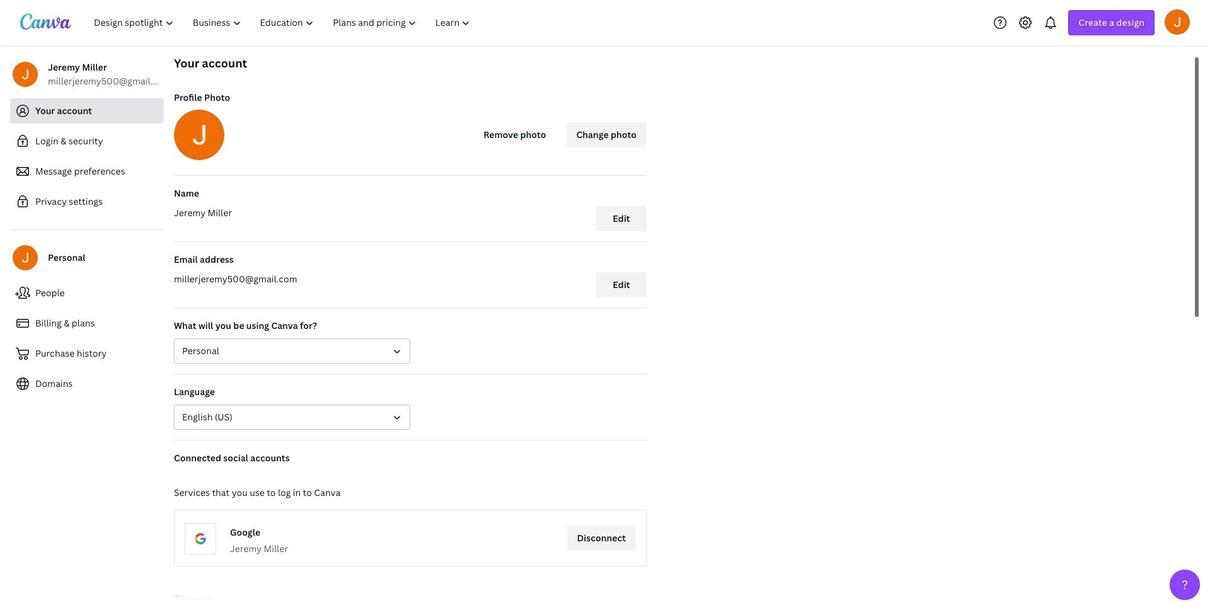 Task type: vqa. For each thing, say whether or not it's contained in the screenshot.
settings at the top of page
no



Task type: locate. For each thing, give the bounding box(es) containing it.
None button
[[174, 338, 410, 364]]

jeremy miller image
[[1165, 9, 1190, 34]]

Language: English (US) button
[[174, 405, 410, 430]]



Task type: describe. For each thing, give the bounding box(es) containing it.
top level navigation element
[[86, 10, 481, 35]]



